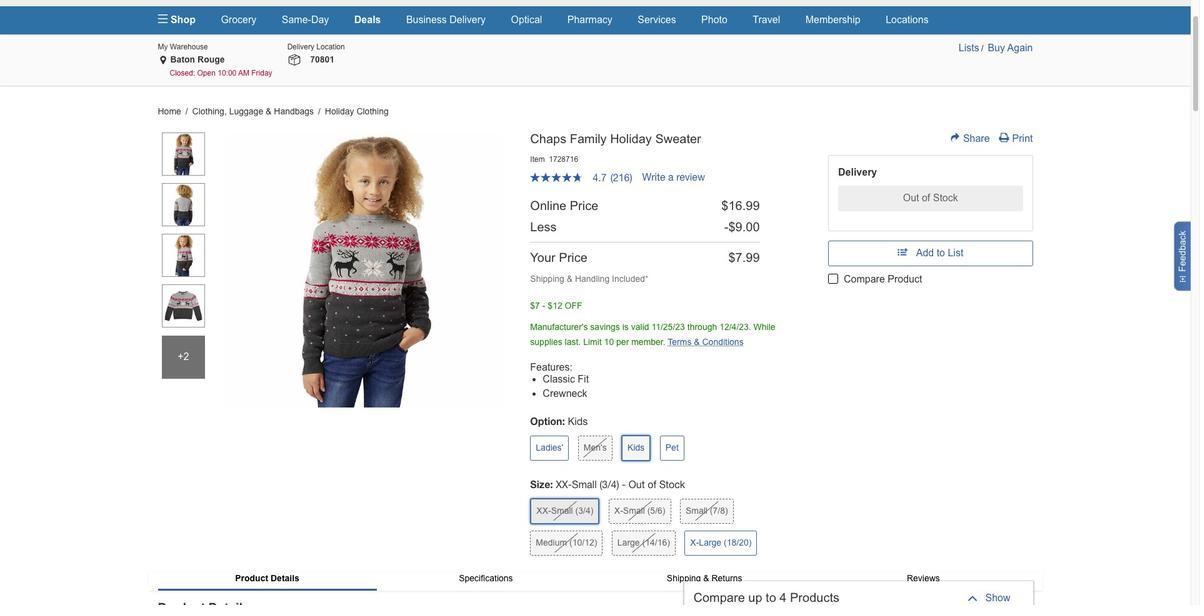 Task type: vqa. For each thing, say whether or not it's contained in the screenshot.
C
no



Task type: locate. For each thing, give the bounding box(es) containing it.
0 horizontal spatial shipping
[[530, 274, 564, 284]]

0 horizontal spatial product
[[235, 573, 268, 583]]

small up the xx-small (3/4)
[[572, 479, 597, 490]]

- left 9.00 on the top right of the page
[[724, 220, 729, 233]]

1 vertical spatial holiday
[[610, 132, 652, 145]]

same-
[[282, 14, 311, 25]]

main element
[[158, 6, 1033, 34]]

size: xx-small (3/4) - out of stock
[[530, 478, 685, 490]]

1 horizontal spatial -
[[622, 479, 626, 490]]

x- down small (7/8) option at right
[[690, 538, 699, 548]]

am
[[238, 69, 249, 78]]

shipping left returns
[[667, 573, 701, 583]]

0 horizontal spatial -
[[542, 300, 545, 310]]

xx- right size:
[[556, 479, 572, 490]]

small left the (7/8)
[[686, 506, 708, 516]]

0 vertical spatial shipping
[[530, 274, 564, 284]]

to left "4"
[[766, 591, 776, 604]]

X-Small (5/6) radio
[[609, 499, 671, 524]]

(3/4) up (10/12)
[[575, 506, 593, 516]]

-
[[724, 220, 729, 233], [542, 300, 545, 310], [622, 479, 626, 490]]

2 vertical spatial delivery
[[838, 167, 877, 178]]

savings
[[590, 322, 620, 332]]

1 vertical spatial option group
[[530, 498, 810, 562]]

to inside "compare products" region
[[766, 591, 776, 604]]

Small (7/8) radio
[[680, 499, 734, 524]]

1 vertical spatial (3/4)
[[575, 506, 593, 516]]

large left (14/16)
[[617, 538, 640, 548]]

shipping
[[530, 274, 564, 284], [667, 573, 701, 583]]

small inside option
[[686, 506, 708, 516]]

business delivery link
[[406, 14, 486, 25]]

0 horizontal spatial kids
[[568, 416, 588, 427]]

photo
[[701, 14, 728, 25]]

pharmacy link
[[567, 14, 612, 25]]

kids 1 image
[[226, 132, 502, 408], [162, 132, 205, 175]]

of
[[648, 479, 656, 490]]

10:00
[[218, 69, 236, 78]]

1 horizontal spatial holiday
[[610, 132, 652, 145]]

shipping down your
[[530, 274, 564, 284]]

1 horizontal spatial to
[[937, 248, 945, 258]]

pet
[[666, 443, 679, 453]]

price up shipping & handling included*
[[559, 251, 588, 264]]

kids inside option
[[628, 443, 645, 453]]

stock
[[659, 479, 685, 490]]

product down add in the right top of the page
[[888, 274, 922, 285]]

baton rouge button
[[168, 54, 225, 67]]

manufacturer's savings is valid 11/25/23 through 12/4/23. while supplies last. limit 10 per member.
[[530, 322, 776, 347]]

product left details
[[235, 573, 268, 583]]

& left the handling
[[567, 274, 573, 284]]

delivery
[[450, 14, 486, 25], [287, 42, 314, 51], [838, 167, 877, 178]]

conditions
[[702, 337, 744, 347]]

70801
[[310, 55, 334, 65]]

holiday
[[325, 106, 354, 116], [610, 132, 652, 145]]

1 vertical spatial compare
[[694, 591, 745, 604]]

0 horizontal spatial holiday
[[325, 106, 354, 116]]

features:
[[530, 362, 573, 372]]

deals link
[[354, 14, 381, 25]]

$
[[722, 199, 729, 213], [729, 220, 735, 233], [729, 251, 735, 264]]

(3/4) left out
[[600, 479, 619, 490]]

- left out
[[622, 479, 626, 490]]

1 vertical spatial delivery
[[287, 42, 314, 51]]

1 vertical spatial product
[[235, 573, 268, 583]]

7.99
[[735, 251, 760, 264]]

2 vertical spatial $
[[729, 251, 735, 264]]

chaps
[[530, 132, 566, 145]]

None button
[[838, 186, 1023, 211]]

kids
[[568, 416, 588, 427], [628, 443, 645, 453]]

& left returns
[[703, 573, 709, 583]]

warehouse
[[170, 42, 208, 51]]

per
[[616, 337, 629, 347]]

large left (18/20)
[[699, 538, 721, 548]]

small left (5/6) on the right of page
[[623, 506, 645, 516]]

x- for x-large (18/20)
[[690, 538, 699, 548]]

product
[[888, 274, 922, 285], [235, 573, 268, 583]]

0 horizontal spatial x-
[[614, 506, 623, 516]]

shipping & returns
[[667, 573, 742, 583]]

x- down 'size: xx-small (3/4) - out of stock'
[[614, 506, 623, 516]]

Large (14/16) radio
[[612, 531, 676, 556]]

compare
[[844, 274, 885, 285], [694, 591, 745, 604]]

0 horizontal spatial compare
[[694, 591, 745, 604]]

- inside 'size: xx-small (3/4) - out of stock'
[[622, 479, 626, 490]]

clothing, luggage & handbags link
[[192, 106, 316, 116]]

same-day
[[282, 14, 329, 25]]

0 horizontal spatial (3/4)
[[575, 506, 593, 516]]

locations link
[[886, 14, 929, 25]]

0 vertical spatial kids
[[568, 416, 588, 427]]

to
[[937, 248, 945, 258], [766, 591, 776, 604]]

kids 2 image
[[162, 183, 205, 226]]

men's
[[584, 443, 607, 453]]

1 horizontal spatial shipping
[[667, 573, 701, 583]]

0 vertical spatial (3/4)
[[600, 479, 619, 490]]

1 vertical spatial shipping
[[667, 573, 701, 583]]

product details link
[[158, 571, 377, 589]]

business
[[406, 14, 447, 25]]

holiday up (216)
[[610, 132, 652, 145]]

11/25/23
[[652, 322, 685, 332]]

1 vertical spatial price
[[559, 251, 588, 264]]

0 vertical spatial compare
[[844, 274, 885, 285]]

online price
[[530, 199, 598, 213]]

0 horizontal spatial large
[[617, 538, 640, 548]]

1 option group from the top
[[530, 435, 810, 468]]

1 horizontal spatial (3/4)
[[600, 479, 619, 490]]

1 vertical spatial to
[[766, 591, 776, 604]]

kids 3 image
[[162, 234, 205, 277]]

0 vertical spatial product
[[888, 274, 922, 285]]

0 vertical spatial price
[[570, 199, 598, 213]]

1 horizontal spatial compare
[[844, 274, 885, 285]]

0 vertical spatial option group
[[530, 435, 810, 468]]

1 horizontal spatial delivery
[[450, 14, 486, 25]]

1 vertical spatial kids
[[628, 443, 645, 453]]

1 horizontal spatial kids
[[628, 443, 645, 453]]

2 horizontal spatial delivery
[[838, 167, 877, 178]]

1 horizontal spatial x-
[[690, 538, 699, 548]]

x-small (5/6)
[[614, 506, 665, 516]]

clothing
[[357, 106, 389, 116]]

open
[[197, 69, 216, 78]]

0 vertical spatial delivery
[[450, 14, 486, 25]]

large
[[617, 538, 640, 548], [699, 538, 721, 548]]

2 large from the left
[[699, 538, 721, 548]]

1 vertical spatial x-
[[690, 538, 699, 548]]

holiday left clothing
[[325, 106, 354, 116]]

0 vertical spatial holiday
[[325, 106, 354, 116]]

photo link
[[701, 14, 728, 25]]

0 vertical spatial -
[[724, 220, 729, 233]]

buy again link
[[988, 42, 1033, 53]]

less
[[530, 220, 557, 233]]

terms & conditions
[[668, 337, 744, 347]]

- right $7
[[542, 300, 545, 310]]

small (7/8)
[[686, 506, 728, 516]]

0 vertical spatial x-
[[614, 506, 623, 516]]

holiday clothing link
[[325, 106, 389, 116]]

price for your price
[[559, 251, 588, 264]]

your
[[530, 251, 556, 264]]

add
[[916, 248, 934, 258]]

2 horizontal spatial -
[[724, 220, 729, 233]]

4
[[780, 591, 787, 604]]

small inside 'size: xx-small (3/4) - out of stock'
[[572, 479, 597, 490]]

option:
[[530, 415, 565, 427]]

item  1728716
[[530, 155, 578, 164]]

(14/16)
[[642, 538, 670, 548]]

to left list
[[937, 248, 945, 258]]

0 horizontal spatial xx-
[[537, 506, 551, 516]]

0 vertical spatial $
[[722, 199, 729, 213]]

0 vertical spatial to
[[937, 248, 945, 258]]

0 vertical spatial xx-
[[556, 479, 572, 490]]

shipping inside shipping & returns link
[[667, 573, 701, 583]]

& down through
[[694, 337, 700, 347]]

day
[[311, 14, 329, 25]]

small
[[572, 479, 597, 490], [551, 506, 573, 516], [623, 506, 645, 516], [686, 506, 708, 516]]

kids left pet
[[628, 443, 645, 453]]

0 horizontal spatial kids 1 image
[[162, 132, 205, 175]]

show button
[[965, 591, 1014, 605]]

1 horizontal spatial xx-
[[556, 479, 572, 490]]

lists
[[959, 42, 979, 53]]

1 horizontal spatial product
[[888, 274, 922, 285]]

delivery for delivery location
[[287, 42, 314, 51]]

0 horizontal spatial delivery
[[287, 42, 314, 51]]

price down 4.7
[[570, 199, 598, 213]]

kids inside option: kids
[[568, 416, 588, 427]]

products
[[790, 591, 840, 604]]

1 horizontal spatial kids 1 image
[[226, 132, 502, 408]]

grocery
[[221, 14, 256, 25]]

1 horizontal spatial large
[[699, 538, 721, 548]]

(3/4)
[[600, 479, 619, 490], [575, 506, 593, 516]]

terms & conditions link
[[668, 337, 744, 347]]

0 horizontal spatial to
[[766, 591, 776, 604]]

kids right the option:
[[568, 416, 588, 427]]

home
[[158, 106, 181, 116]]

compare inside region
[[694, 591, 745, 604]]

Men's radio
[[578, 436, 612, 461]]

1 vertical spatial xx-
[[537, 506, 551, 516]]

shipping & handling included*
[[530, 274, 649, 284]]

+2
[[178, 351, 189, 362]]

xx- down size:
[[537, 506, 551, 516]]

option group
[[530, 435, 810, 468], [530, 498, 810, 562]]

x- for x-small (5/6)
[[614, 506, 623, 516]]

compare up to 4 products
[[694, 591, 840, 604]]

last.
[[565, 337, 581, 347]]

2 vertical spatial -
[[622, 479, 626, 490]]

optical link
[[511, 14, 542, 25]]

2 option group from the top
[[530, 498, 810, 562]]

delivery inside 'main' element
[[450, 14, 486, 25]]



Task type: describe. For each thing, give the bounding box(es) containing it.
x-large (18/20)
[[690, 538, 752, 548]]

medium (10/12)
[[536, 538, 597, 548]]

off
[[565, 300, 582, 310]]

up
[[748, 591, 762, 604]]

travel
[[753, 14, 780, 25]]

list
[[948, 248, 963, 258]]

optical
[[511, 14, 542, 25]]

lists link
[[959, 42, 979, 53]]

membership
[[806, 14, 861, 25]]

& for terms & conditions
[[694, 337, 700, 347]]

10
[[604, 337, 614, 347]]

compare for compare product
[[844, 274, 885, 285]]

terms
[[668, 337, 692, 347]]

4.7 (216)
[[593, 172, 632, 183]]

Pet radio
[[660, 436, 684, 461]]

compare products region
[[684, 581, 1033, 605]]

limit
[[583, 337, 602, 347]]

holiday clothing
[[325, 106, 389, 116]]

& for shipping & returns
[[703, 573, 709, 583]]

to inside popup button
[[937, 248, 945, 258]]

write
[[642, 172, 666, 183]]

shipping for shipping & returns
[[667, 573, 701, 583]]

out
[[629, 479, 645, 490]]

closed:
[[170, 69, 195, 78]]

16.99
[[729, 199, 760, 213]]

X-Large (18/20) radio
[[685, 531, 757, 556]]

+2 link
[[161, 334, 206, 379]]

same-day link
[[282, 14, 329, 25]]

size:
[[530, 478, 553, 490]]

returns
[[712, 573, 742, 583]]

my
[[158, 42, 168, 51]]

Kids radio
[[621, 435, 651, 461]]

option group containing ladies'
[[530, 435, 810, 468]]

share
[[963, 133, 990, 144]]

deals
[[354, 14, 381, 25]]

through
[[687, 322, 717, 332]]

family
[[570, 132, 607, 145]]

XX-Small (3/4) radio
[[530, 498, 600, 524]]

ladies'
[[536, 443, 563, 453]]

chaps family holiday sweater
[[530, 132, 701, 145]]

feedback
[[1177, 231, 1188, 272]]

business delivery
[[406, 14, 486, 25]]

print link
[[999, 133, 1033, 144]]

delivery for delivery
[[838, 167, 877, 178]]

70801 button
[[301, 54, 341, 67]]

12/4/23.
[[720, 322, 751, 332]]

home link
[[158, 106, 181, 116]]

delivery location
[[287, 42, 345, 51]]

fit
[[578, 374, 589, 385]]

share link
[[950, 133, 990, 144]]

& for shipping & handling included*
[[567, 274, 573, 284]]

luggage
[[229, 106, 263, 116]]

small up medium (10/12) at the left bottom of page
[[551, 506, 573, 516]]

features: classic fit crewneck
[[530, 362, 589, 399]]

compare for compare up to 4 products
[[694, 591, 745, 604]]

your price
[[530, 251, 588, 264]]

specifications
[[459, 573, 513, 583]]

classic
[[543, 374, 575, 385]]

while
[[754, 322, 776, 332]]

clothing, luggage & handbags
[[192, 106, 316, 116]]

xx- inside 'size: xx-small (3/4) - out of stock'
[[556, 479, 572, 490]]

travel link
[[753, 14, 780, 25]]

(7/8)
[[710, 506, 728, 516]]

clothing,
[[192, 106, 227, 116]]

compare product
[[844, 274, 922, 285]]

price for online price
[[570, 199, 598, 213]]

xx- inside radio
[[537, 506, 551, 516]]

(3/4) inside radio
[[575, 506, 593, 516]]

shipping for shipping & handling included*
[[530, 274, 564, 284]]

pharmacy
[[567, 14, 612, 25]]

1 vertical spatial -
[[542, 300, 545, 310]]

$7 - $12 off
[[530, 300, 582, 310]]

shop
[[168, 14, 196, 25]]

option group containing xx-small (3/4)
[[530, 498, 810, 562]]

(3/4) inside 'size: xx-small (3/4) - out of stock'
[[600, 479, 619, 490]]

location
[[316, 42, 345, 51]]

show
[[985, 593, 1010, 603]]

1 vertical spatial $
[[729, 220, 735, 233]]

kids 4 image
[[162, 284, 205, 327]]

add to list button
[[828, 241, 1033, 266]]

my warehouse
[[158, 42, 208, 51]]

buy
[[988, 42, 1005, 53]]

$12
[[548, 300, 562, 310]]

& right luggage
[[266, 106, 272, 116]]

locations
[[886, 14, 929, 25]]

1 large from the left
[[617, 538, 640, 548]]

Ladies' radio
[[530, 436, 569, 461]]

again
[[1007, 42, 1033, 53]]

services
[[638, 14, 676, 25]]

feedback link
[[1174, 222, 1196, 291]]

is
[[622, 322, 629, 332]]

xx-small (3/4)
[[537, 506, 593, 516]]

Medium (10/12) radio
[[530, 531, 603, 556]]

details
[[271, 573, 299, 583]]

shop link
[[158, 6, 207, 34]]

product details
[[235, 573, 299, 583]]

item
[[530, 155, 545, 164]]

manufacturer's
[[530, 322, 588, 332]]

4.7
[[593, 172, 607, 183]]

option: kids
[[530, 415, 588, 427]]

reviews
[[907, 573, 940, 583]]

reviews link
[[814, 571, 1033, 586]]

a
[[668, 172, 674, 183]]

sweater
[[655, 132, 701, 145]]

specifications link
[[377, 571, 595, 586]]



